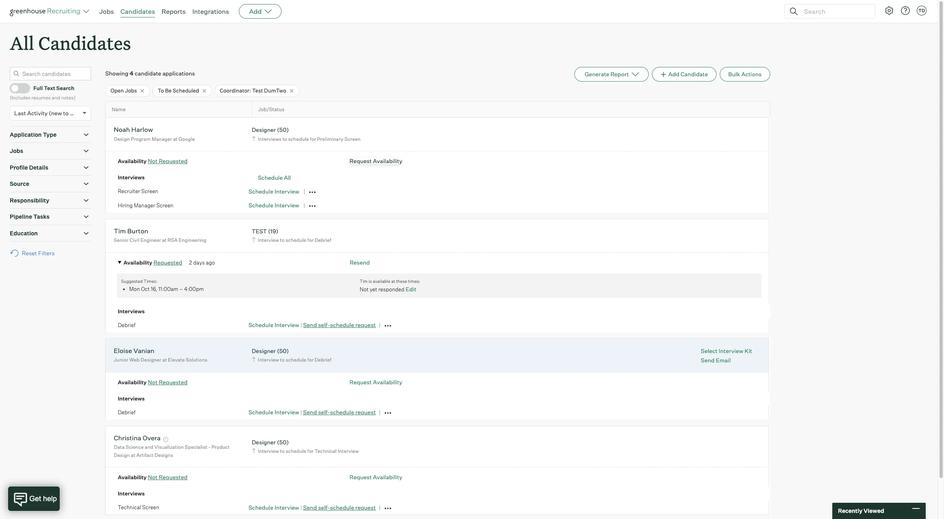 Task type: vqa. For each thing, say whether or not it's contained in the screenshot.
fourth new from the bottom
no



Task type: describe. For each thing, give the bounding box(es) containing it.
elevate
[[168, 357, 185, 363]]

manager inside noah harlow design program manager at google
[[152, 136, 172, 142]]

schedule interview link for noah harlow
[[248, 188, 299, 195]]

technical inside designer (50) interview to schedule for technical interview
[[315, 449, 337, 455]]

send for not requested
[[303, 409, 317, 416]]

oct
[[141, 286, 150, 293]]

candidates link
[[120, 7, 155, 15]]

christina
[[114, 434, 141, 442]]

16,
[[151, 286, 157, 293]]

send email link
[[701, 357, 752, 365]]

full text search (includes resumes and notes)
[[10, 85, 76, 101]]

reset
[[22, 250, 37, 257]]

requested down rsa
[[153, 259, 182, 266]]

mon
[[129, 286, 140, 293]]

all candidates
[[10, 31, 131, 55]]

request availability for eloise vanian
[[350, 379, 402, 386]]

0 vertical spatial all
[[10, 31, 34, 55]]

integrations link
[[192, 7, 229, 15]]

interviews for resend
[[118, 308, 145, 315]]

request for burton
[[355, 322, 376, 329]]

send self-schedule request link for eloise vanian
[[303, 409, 376, 416]]

3 schedule interview | send self-schedule request from the top
[[248, 504, 376, 511]]

Search candidates field
[[10, 67, 91, 81]]

designer for designer (50) interview to schedule for technical interview
[[252, 439, 276, 446]]

program
[[131, 136, 151, 142]]

tasks
[[33, 213, 50, 220]]

designer for designer (50) interviews to schedule for preliminary screen
[[252, 127, 276, 133]]

ago
[[206, 260, 215, 266]]

select
[[701, 347, 718, 354]]

reset filters
[[22, 250, 55, 257]]

0 horizontal spatial jobs
[[10, 148, 23, 154]]

generate report
[[585, 71, 629, 78]]

recently viewed
[[838, 508, 884, 515]]

jobs link
[[99, 7, 114, 15]]

generate
[[585, 71, 609, 78]]

not for not requested dropdown button related to noah harlow
[[148, 158, 157, 165]]

5 schedule interview link from the top
[[248, 504, 299, 511]]

test
[[252, 87, 263, 94]]

interview inside designer (50) interview to schedule for debrief
[[258, 357, 279, 363]]

schedule interview for recruiter screen
[[248, 188, 299, 195]]

2 horizontal spatial jobs
[[125, 87, 137, 94]]

3 request availability from the top
[[350, 474, 402, 481]]

reset filters button
[[10, 246, 59, 261]]

at for tim burton
[[162, 237, 167, 243]]

screen inside 'designer (50) interviews to schedule for preliminary screen'
[[344, 136, 360, 142]]

data
[[114, 445, 125, 451]]

days
[[193, 260, 205, 266]]

add candidate
[[668, 71, 708, 78]]

requested button
[[153, 259, 182, 266]]

bulk actions link
[[720, 67, 770, 82]]

email
[[716, 357, 731, 364]]

interview to schedule for technical interview link
[[251, 448, 361, 455]]

product
[[212, 445, 230, 451]]

dumtwo
[[264, 87, 286, 94]]

full
[[33, 85, 43, 91]]

schedule inside 'designer (50) interviews to schedule for preliminary screen'
[[288, 136, 309, 142]]

recently
[[838, 508, 862, 515]]

send self-schedule request link for tim burton
[[303, 322, 376, 329]]

showing
[[105, 70, 128, 77]]

at for noah harlow
[[173, 136, 178, 142]]

preliminary
[[317, 136, 343, 142]]

notes)
[[61, 95, 76, 101]]

noah harlow link
[[114, 126, 153, 135]]

select interview kit link
[[701, 347, 752, 355]]

application
[[10, 131, 42, 138]]

bulk
[[728, 71, 740, 78]]

2
[[189, 260, 192, 266]]

designer (50) interview to schedule for technical interview
[[252, 439, 359, 455]]

tim for is
[[360, 279, 368, 284]]

td
[[918, 8, 925, 13]]

availability not requested for eloise vanian
[[118, 379, 188, 386]]

profile
[[10, 164, 28, 171]]

engineer
[[140, 237, 161, 243]]

web
[[129, 357, 140, 363]]

text
[[44, 85, 55, 91]]

filters
[[38, 250, 55, 257]]

checkmark image
[[13, 85, 19, 91]]

actions
[[741, 71, 762, 78]]

requested for not requested dropdown button related to noah harlow
[[159, 158, 188, 165]]

schedule inside designer (50) interview to schedule for debrief
[[286, 357, 306, 363]]

suggested
[[121, 279, 143, 284]]

designer (50) interview to schedule for debrief
[[252, 348, 331, 363]]

for for resend
[[307, 237, 314, 243]]

3 | from the top
[[300, 505, 302, 511]]

recruiter
[[118, 188, 140, 195]]

noah harlow design program manager at google
[[114, 126, 195, 142]]

suggested times: mon oct 16, 11:00am – 4:00pm
[[121, 279, 204, 293]]

to be scheduled
[[158, 87, 199, 94]]

details
[[29, 164, 48, 171]]

tim for burton
[[114, 227, 126, 235]]

schedule inside test (19) interview to schedule for debrief
[[286, 237, 306, 243]]

4:00pm
[[184, 286, 204, 293]]

request for eloise vanian
[[350, 379, 372, 386]]

test (19) interview to schedule for debrief
[[252, 228, 331, 243]]

requested for eloise vanian's not requested dropdown button
[[159, 379, 188, 386]]

google
[[179, 136, 195, 142]]

these
[[396, 279, 407, 284]]

designer inside eloise vanian junior web designer at elevate solutions
[[141, 357, 161, 363]]

open jobs
[[110, 87, 137, 94]]

activity
[[27, 110, 48, 116]]

select interview kit send email
[[701, 347, 752, 364]]

to for designer (50) interview to schedule for debrief
[[280, 357, 285, 363]]

not requested button for noah harlow
[[148, 158, 188, 165]]

job/status
[[258, 106, 284, 112]]

at inside data science and visualization specialist - product design at artifact designs
[[131, 452, 135, 459]]

not for eloise vanian's not requested dropdown button
[[148, 379, 157, 386]]

request availability button for harlow
[[350, 158, 402, 165]]

noah
[[114, 126, 130, 134]]

schedule interview link for tim burton
[[248, 322, 299, 329]]

schedule inside designer (50) interview to schedule for technical interview
[[286, 449, 306, 455]]

not requested button for eloise vanian
[[148, 379, 188, 386]]

not inside tim is available at these times: not yet responded edit
[[360, 287, 369, 293]]

1 vertical spatial manager
[[134, 202, 155, 209]]

to
[[158, 87, 164, 94]]

designer (50) interviews to schedule for preliminary screen
[[252, 127, 360, 142]]

for for request availability
[[307, 449, 314, 455]]

(includes
[[10, 95, 30, 101]]

schedule interview | send self-schedule request for vanian
[[248, 409, 376, 416]]

tim is available at these times: not yet responded edit
[[360, 279, 420, 293]]

science
[[126, 445, 144, 451]]



Task type: locate. For each thing, give the bounding box(es) containing it.
1 vertical spatial design
[[114, 452, 130, 459]]

test
[[252, 228, 267, 235]]

edit
[[406, 286, 416, 293]]

0 vertical spatial request
[[350, 158, 372, 165]]

applications
[[162, 70, 195, 77]]

recruiter screen
[[118, 188, 158, 195]]

schedule interview down schedule all link
[[248, 188, 299, 195]]

send inside select interview kit send email
[[701, 357, 715, 364]]

interview to schedule for debrief link for burton
[[251, 237, 333, 244]]

2 | from the top
[[300, 410, 302, 416]]

1 vertical spatial technical
[[118, 505, 141, 511]]

at inside noah harlow design program manager at google
[[173, 136, 178, 142]]

self- for eloise vanian
[[318, 409, 330, 416]]

requested down elevate
[[159, 379, 188, 386]]

jobs left 'candidates' link
[[99, 7, 114, 15]]

data science and visualization specialist - product design at artifact designs
[[114, 445, 230, 459]]

at for eloise vanian
[[162, 357, 167, 363]]

0 vertical spatial interview to schedule for debrief link
[[251, 237, 333, 244]]

debrief inside test (19) interview to schedule for debrief
[[315, 237, 331, 243]]

tim
[[114, 227, 126, 235], [360, 279, 368, 284]]

availability
[[373, 158, 402, 165], [118, 158, 147, 165], [123, 260, 152, 266], [373, 379, 402, 386], [118, 379, 147, 386], [373, 474, 402, 481], [118, 475, 147, 481]]

interviews for not requested
[[118, 396, 145, 402]]

2 vertical spatial send self-schedule request link
[[303, 504, 376, 511]]

to inside designer (50) interview to schedule for technical interview
[[280, 449, 285, 455]]

not left yet
[[360, 287, 369, 293]]

edit link
[[406, 286, 416, 293]]

4
[[130, 70, 133, 77]]

3 request from the top
[[350, 474, 372, 481]]

2 vertical spatial request
[[355, 504, 376, 511]]

candidate reports are now available! apply filters and select "view in app" element
[[575, 67, 649, 82]]

0 vertical spatial availability not requested
[[118, 158, 188, 165]]

tim burton senior civil engineer at rsa engineering
[[114, 227, 206, 243]]

11:00am
[[158, 286, 178, 293]]

1 interview to schedule for debrief link from the top
[[251, 237, 333, 244]]

all
[[10, 31, 34, 55], [284, 174, 291, 181]]

to inside test (19) interview to schedule for debrief
[[280, 237, 285, 243]]

interviews up technical screen on the bottom left of the page
[[118, 491, 145, 497]]

schedule interview link for eloise vanian
[[248, 409, 299, 416]]

pipeline
[[10, 213, 32, 220]]

| for tim burton
[[300, 322, 302, 329]]

2 vertical spatial not requested button
[[148, 474, 188, 481]]

christina overa link
[[114, 434, 161, 444]]

2 send self-schedule request link from the top
[[303, 409, 376, 416]]

at left the these
[[391, 279, 395, 284]]

greenhouse recruiting image
[[10, 6, 83, 16]]

specialist
[[185, 445, 207, 451]]

vanian
[[133, 347, 154, 355]]

1 design from the top
[[114, 136, 130, 142]]

to for designer (50) interview to schedule for technical interview
[[280, 449, 285, 455]]

(50) inside designer (50) interview to schedule for technical interview
[[277, 439, 289, 446]]

0 horizontal spatial add
[[249, 7, 262, 15]]

0 vertical spatial (50)
[[277, 127, 289, 133]]

not requested button down google
[[148, 158, 188, 165]]

interview to schedule for debrief link
[[251, 237, 333, 244], [251, 356, 333, 364]]

3 self- from the top
[[318, 504, 330, 511]]

0 vertical spatial tim
[[114, 227, 126, 235]]

requested down google
[[159, 158, 188, 165]]

availability not requested down artifact
[[118, 474, 188, 481]]

0 vertical spatial manager
[[152, 136, 172, 142]]

responsibility
[[10, 197, 49, 204]]

1 vertical spatial availability not requested
[[118, 379, 188, 386]]

responded
[[378, 287, 404, 293]]

engineering
[[179, 237, 206, 243]]

0 vertical spatial request
[[355, 322, 376, 329]]

hiring
[[118, 202, 133, 209]]

1 send self-schedule request link from the top
[[303, 322, 376, 329]]

request for vanian
[[355, 409, 376, 416]]

interview
[[275, 188, 299, 195], [275, 202, 299, 209], [258, 237, 279, 243], [275, 322, 299, 329], [719, 347, 743, 354], [258, 357, 279, 363], [275, 409, 299, 416], [258, 449, 279, 455], [338, 449, 359, 455], [275, 504, 299, 511]]

1 horizontal spatial and
[[145, 445, 153, 451]]

open
[[110, 87, 124, 94]]

1 horizontal spatial all
[[284, 174, 291, 181]]

0 horizontal spatial all
[[10, 31, 34, 55]]

1 vertical spatial self-
[[318, 409, 330, 416]]

2 schedule interview from the top
[[248, 202, 299, 209]]

for inside 'designer (50) interviews to schedule for preliminary screen'
[[310, 136, 316, 142]]

resumes
[[31, 95, 51, 101]]

jobs right open
[[125, 87, 137, 94]]

1 request availability from the top
[[350, 158, 402, 165]]

1 availability not requested from the top
[[118, 158, 188, 165]]

coordinator: test dumtwo
[[220, 87, 286, 94]]

3 availability not requested from the top
[[118, 474, 188, 481]]

designer inside designer (50) interview to schedule for technical interview
[[252, 439, 276, 446]]

1 request availability button from the top
[[350, 158, 402, 165]]

add for add
[[249, 7, 262, 15]]

interview inside select interview kit send email
[[719, 347, 743, 354]]

1 horizontal spatial add
[[668, 71, 679, 78]]

2 request availability from the top
[[350, 379, 402, 386]]

and inside data science and visualization specialist - product design at artifact designs
[[145, 445, 153, 451]]

1 vertical spatial request availability button
[[350, 379, 402, 386]]

1 vertical spatial (50)
[[277, 348, 289, 355]]

Search text field
[[802, 5, 868, 17]]

schedule all
[[258, 174, 291, 181]]

0 vertical spatial and
[[52, 95, 60, 101]]

3 send self-schedule request link from the top
[[303, 504, 376, 511]]

3 schedule interview link from the top
[[248, 322, 299, 329]]

availability not requested down 'program'
[[118, 158, 188, 165]]

design down data
[[114, 452, 130, 459]]

tim left 'is' at the bottom
[[360, 279, 368, 284]]

schedule all link
[[258, 174, 291, 181]]

interviews down mon
[[118, 308, 145, 315]]

christina overa
[[114, 434, 161, 442]]

interviews up the recruiter
[[118, 174, 145, 181]]

integrations
[[192, 7, 229, 15]]

0 vertical spatial |
[[300, 322, 302, 329]]

harlow
[[131, 126, 153, 134]]

to inside 'designer (50) interviews to schedule for preliminary screen'
[[282, 136, 287, 142]]

send self-schedule request link
[[303, 322, 376, 329], [303, 409, 376, 416], [303, 504, 376, 511]]

last activity (new to old) option
[[14, 110, 80, 116]]

add candidate link
[[652, 67, 716, 82]]

0 vertical spatial candidates
[[120, 7, 155, 15]]

2 request availability button from the top
[[350, 379, 402, 386]]

hiring manager screen
[[118, 202, 173, 209]]

interview inside test (19) interview to schedule for debrief
[[258, 237, 279, 243]]

0 vertical spatial self-
[[318, 322, 330, 329]]

1 request from the top
[[355, 322, 376, 329]]

(50) for not requested
[[277, 127, 289, 133]]

viewed
[[864, 508, 884, 515]]

1 vertical spatial request
[[355, 409, 376, 416]]

kit
[[745, 347, 752, 354]]

eloise vanian junior web designer at elevate solutions
[[114, 347, 207, 363]]

at left rsa
[[162, 237, 167, 243]]

old)
[[70, 110, 80, 116]]

2 schedule interview | send self-schedule request from the top
[[248, 409, 376, 416]]

1 vertical spatial schedule interview | send self-schedule request
[[248, 409, 376, 416]]

(50) inside 'designer (50) interviews to schedule for preliminary screen'
[[277, 127, 289, 133]]

design
[[114, 136, 130, 142], [114, 452, 130, 459]]

manager down recruiter screen
[[134, 202, 155, 209]]

1 vertical spatial all
[[284, 174, 291, 181]]

interviews for request availability
[[118, 491, 145, 497]]

2 days ago
[[189, 260, 215, 266]]

to for last activity (new to old)
[[63, 110, 69, 116]]

at left elevate
[[162, 357, 167, 363]]

0 vertical spatial request availability
[[350, 158, 402, 165]]

–
[[179, 286, 183, 293]]

rsa
[[168, 237, 178, 243]]

for inside test (19) interview to schedule for debrief
[[307, 237, 314, 243]]

designer inside 'designer (50) interviews to schedule for preliminary screen'
[[252, 127, 276, 133]]

at down science
[[131, 452, 135, 459]]

send for resend
[[303, 322, 317, 329]]

to for designer (50) interviews to schedule for preliminary screen
[[282, 136, 287, 142]]

0 vertical spatial schedule interview | send self-schedule request
[[248, 322, 376, 329]]

resend button
[[350, 259, 370, 266]]

0 vertical spatial send self-schedule request link
[[303, 322, 376, 329]]

1 (50) from the top
[[277, 127, 289, 133]]

1 horizontal spatial tim
[[360, 279, 368, 284]]

interviews down job/status
[[258, 136, 281, 142]]

not requested button down designs
[[148, 474, 188, 481]]

candidates right jobs link
[[120, 7, 155, 15]]

overa
[[143, 434, 161, 442]]

interviews inside 'designer (50) interviews to schedule for preliminary screen'
[[258, 136, 281, 142]]

not for third not requested dropdown button
[[148, 474, 157, 481]]

schedule interview link
[[248, 188, 299, 195], [248, 202, 299, 209], [248, 322, 299, 329], [248, 409, 299, 416], [248, 504, 299, 511]]

and inside full text search (includes resumes and notes)
[[52, 95, 60, 101]]

schedule interview up (19) at the top
[[248, 202, 299, 209]]

2 request from the top
[[355, 409, 376, 416]]

1 vertical spatial send self-schedule request link
[[303, 409, 376, 416]]

tim up senior
[[114, 227, 126, 235]]

1 vertical spatial not requested button
[[148, 379, 188, 386]]

availability not requested down eloise vanian junior web designer at elevate solutions
[[118, 379, 188, 386]]

3 (50) from the top
[[277, 439, 289, 446]]

self- for tim burton
[[318, 322, 330, 329]]

designer for designer (50) interview to schedule for debrief
[[252, 348, 276, 355]]

interviews to schedule for preliminary screen link
[[251, 135, 363, 143]]

1 vertical spatial candidates
[[38, 31, 131, 55]]

junior
[[114, 357, 128, 363]]

(50) inside designer (50) interview to schedule for debrief
[[277, 348, 289, 355]]

to
[[63, 110, 69, 116], [282, 136, 287, 142], [280, 237, 285, 243], [280, 357, 285, 363], [280, 449, 285, 455]]

1 vertical spatial and
[[145, 445, 153, 451]]

0 vertical spatial request availability button
[[350, 158, 402, 165]]

2 vertical spatial jobs
[[10, 148, 23, 154]]

2 vertical spatial |
[[300, 505, 302, 511]]

(19)
[[268, 228, 278, 235]]

designer inside designer (50) interview to schedule for debrief
[[252, 348, 276, 355]]

1 schedule interview link from the top
[[248, 188, 299, 195]]

1 vertical spatial request
[[350, 379, 372, 386]]

profile details
[[10, 164, 48, 171]]

reports
[[162, 7, 186, 15]]

0 vertical spatial technical
[[315, 449, 337, 455]]

send for request availability
[[303, 504, 317, 511]]

1 horizontal spatial technical
[[315, 449, 337, 455]]

td button
[[917, 6, 927, 15]]

1 horizontal spatial jobs
[[99, 7, 114, 15]]

for inside designer (50) interview to schedule for technical interview
[[307, 449, 314, 455]]

for for not requested
[[310, 136, 316, 142]]

eloise vanian link
[[114, 347, 154, 356]]

tim inside tim is available at these times: not yet responded edit
[[360, 279, 368, 284]]

at inside tim is available at these times: not yet responded edit
[[391, 279, 395, 284]]

at inside tim burton senior civil engineer at rsa engineering
[[162, 237, 167, 243]]

solutions
[[186, 357, 207, 363]]

generate report button
[[575, 67, 649, 82]]

type
[[43, 131, 57, 138]]

interview to schedule for debrief link for vanian
[[251, 356, 333, 364]]

2 schedule interview link from the top
[[248, 202, 299, 209]]

request availability button
[[350, 158, 402, 165], [350, 379, 402, 386], [350, 474, 402, 481]]

add inside popup button
[[249, 7, 262, 15]]

jobs up profile
[[10, 148, 23, 154]]

1 schedule interview from the top
[[248, 188, 299, 195]]

christina overa has been in technical interview for more than 14 days image
[[162, 437, 169, 442]]

interviews down web
[[118, 396, 145, 402]]

0 horizontal spatial tim
[[114, 227, 126, 235]]

0 vertical spatial add
[[249, 7, 262, 15]]

1 self- from the top
[[318, 322, 330, 329]]

for inside designer (50) interview to schedule for debrief
[[307, 357, 314, 363]]

at left google
[[173, 136, 178, 142]]

availability not requested for noah harlow
[[118, 158, 188, 165]]

availability not requested
[[118, 158, 188, 165], [118, 379, 188, 386], [118, 474, 188, 481]]

| for eloise vanian
[[300, 410, 302, 416]]

0 horizontal spatial and
[[52, 95, 60, 101]]

1 | from the top
[[300, 322, 302, 329]]

request for noah harlow
[[350, 158, 372, 165]]

candidate
[[135, 70, 161, 77]]

tim burton link
[[114, 227, 148, 236]]

add for add candidate
[[668, 71, 679, 78]]

manager right 'program'
[[152, 136, 172, 142]]

send
[[303, 322, 317, 329], [701, 357, 715, 364], [303, 409, 317, 416], [303, 504, 317, 511]]

2 availability not requested from the top
[[118, 379, 188, 386]]

schedule interview for hiring manager screen
[[248, 202, 299, 209]]

design inside noah harlow design program manager at google
[[114, 136, 130, 142]]

1 vertical spatial request availability
[[350, 379, 402, 386]]

0 vertical spatial not requested button
[[148, 158, 188, 165]]

design inside data science and visualization specialist - product design at artifact designs
[[114, 452, 130, 459]]

request availability button for vanian
[[350, 379, 402, 386]]

schedule interview | send self-schedule request for burton
[[248, 322, 376, 329]]

at inside eloise vanian junior web designer at elevate solutions
[[162, 357, 167, 363]]

2 self- from the top
[[318, 409, 330, 416]]

not down eloise vanian junior web designer at elevate solutions
[[148, 379, 157, 386]]

civil
[[130, 237, 139, 243]]

2 (50) from the top
[[277, 348, 289, 355]]

search
[[56, 85, 74, 91]]

2 vertical spatial request availability
[[350, 474, 402, 481]]

configure image
[[884, 6, 894, 15]]

artifact
[[136, 452, 154, 459]]

(50) for request availability
[[277, 439, 289, 446]]

(new
[[49, 110, 62, 116]]

1 vertical spatial |
[[300, 410, 302, 416]]

1 vertical spatial schedule interview
[[248, 202, 299, 209]]

debrief inside designer (50) interview to schedule for debrief
[[315, 357, 331, 363]]

3 request from the top
[[355, 504, 376, 511]]

technical screen
[[118, 505, 159, 511]]

0 vertical spatial design
[[114, 136, 130, 142]]

2 vertical spatial self-
[[318, 504, 330, 511]]

2 vertical spatial request availability button
[[350, 474, 402, 481]]

0 vertical spatial schedule interview
[[248, 188, 299, 195]]

tim inside tim burton senior civil engineer at rsa engineering
[[114, 227, 126, 235]]

0 horizontal spatial technical
[[118, 505, 141, 511]]

1 request from the top
[[350, 158, 372, 165]]

to for test (19) interview to schedule for debrief
[[280, 237, 285, 243]]

request availability for noah harlow
[[350, 158, 402, 165]]

2 interview to schedule for debrief link from the top
[[251, 356, 333, 364]]

and down text
[[52, 95, 60, 101]]

and up artifact
[[145, 445, 153, 451]]

2 vertical spatial request
[[350, 474, 372, 481]]

1 vertical spatial add
[[668, 71, 679, 78]]

1 not requested button from the top
[[148, 158, 188, 165]]

2 vertical spatial schedule interview | send self-schedule request
[[248, 504, 376, 511]]

to inside designer (50) interview to schedule for debrief
[[280, 357, 285, 363]]

-
[[208, 445, 210, 451]]

2 vertical spatial availability not requested
[[118, 474, 188, 481]]

2 vertical spatial (50)
[[277, 439, 289, 446]]

3 not requested button from the top
[[148, 474, 188, 481]]

yet
[[370, 287, 377, 293]]

schedule interview
[[248, 188, 299, 195], [248, 202, 299, 209]]

last
[[14, 110, 26, 116]]

1 schedule interview | send self-schedule request from the top
[[248, 322, 376, 329]]

requested down designs
[[159, 474, 188, 481]]

1 vertical spatial jobs
[[125, 87, 137, 94]]

burton
[[127, 227, 148, 235]]

not down artifact
[[148, 474, 157, 481]]

senior
[[114, 237, 129, 243]]

not down 'program'
[[148, 158, 157, 165]]

add button
[[239, 4, 282, 19]]

candidates down jobs link
[[38, 31, 131, 55]]

0 vertical spatial jobs
[[99, 7, 114, 15]]

4 schedule interview link from the top
[[248, 409, 299, 416]]

requested for third not requested dropdown button
[[159, 474, 188, 481]]

2 request from the top
[[350, 379, 372, 386]]

design down noah
[[114, 136, 130, 142]]

1 vertical spatial tim
[[360, 279, 368, 284]]

2 design from the top
[[114, 452, 130, 459]]

not requested button down elevate
[[148, 379, 188, 386]]

3 request availability button from the top
[[350, 474, 402, 481]]

last activity (new to old)
[[14, 110, 80, 116]]

eloise
[[114, 347, 132, 355]]

times:
[[144, 279, 157, 284]]

application type
[[10, 131, 57, 138]]

report
[[610, 71, 629, 78]]

1 vertical spatial interview to schedule for debrief link
[[251, 356, 333, 364]]

candidates
[[120, 7, 155, 15], [38, 31, 131, 55]]

reports link
[[162, 7, 186, 15]]

2 not requested button from the top
[[148, 379, 188, 386]]



